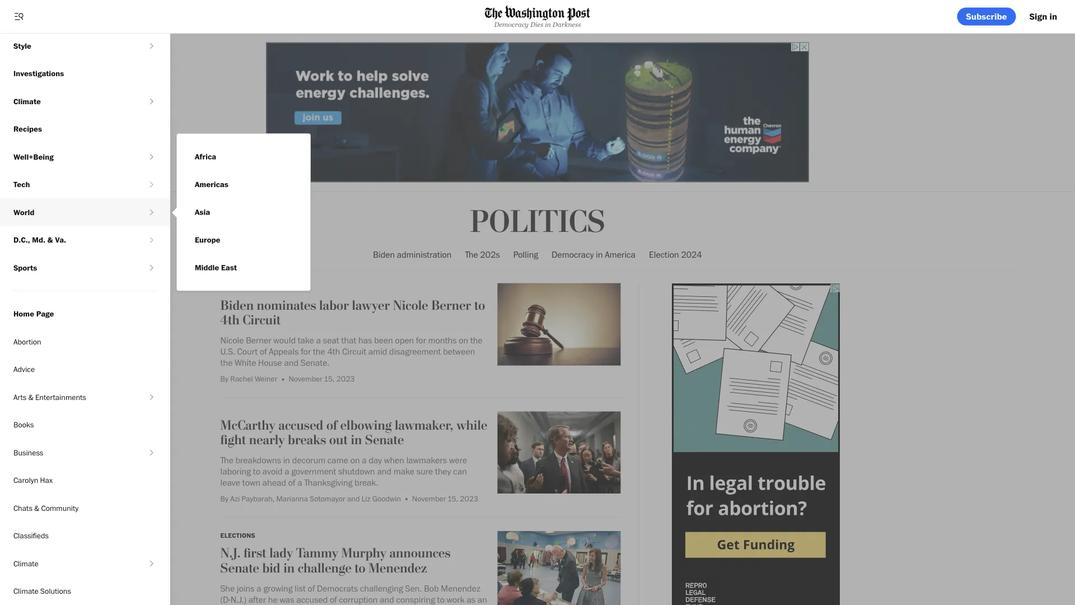 Task type: vqa. For each thing, say whether or not it's contained in the screenshot.


Task type: describe. For each thing, give the bounding box(es) containing it.
sotomayor
[[310, 494, 346, 503]]

by azi paybarah , marianna sotomayor and liz goodwin
[[221, 494, 401, 503]]

the for the 202s
[[465, 249, 478, 260]]

well+being link
[[0, 143, 146, 171]]

growing
[[264, 583, 293, 594]]

to inside biden nominates labor lawyer nicole berner to 4th circuit
[[475, 298, 485, 314]]

town
[[242, 477, 261, 488]]

challenge
[[298, 560, 352, 576]]

europe link
[[186, 226, 229, 254]]

on inside the breakdowns in decorum came on a day when lawmakers were laboring to avoid a government shutdown and make sure they can leave town ahead of a thanksgiving break.
[[351, 454, 360, 465]]

va.
[[55, 235, 66, 245]]

lawmaker,
[[395, 417, 454, 433]]

biden administration
[[373, 249, 452, 260]]

nearly
[[249, 432, 285, 448]]

advice
[[13, 364, 35, 374]]

in inside the breakdowns in decorum came on a day when lawmakers were laboring to avoid a government shutdown and make sure they can leave town ahead of a thanksgiving break.
[[283, 454, 290, 465]]

egyptian
[[291, 605, 324, 605]]

0 vertical spatial for
[[416, 335, 426, 346]]

politics
[[470, 203, 605, 241]]

advertisement region for elections
[[672, 284, 840, 605]]

work
[[447, 594, 465, 605]]

to inside she joins a growing list of democrats challenging sen. bob menendez (d-n.j.) after he was accused of corruption and conspiring to work as an illegal agent of the egyptian government.
[[437, 594, 445, 605]]

goodwin
[[373, 494, 401, 503]]

when
[[384, 454, 405, 465]]

break.
[[355, 477, 378, 488]]

n.j.)
[[231, 594, 247, 605]]

in inside the democracy in america link
[[596, 249, 603, 260]]

1 horizontal spatial 15,
[[448, 494, 458, 503]]

white
[[235, 357, 256, 368]]

lawmakers
[[407, 454, 447, 465]]

tammy
[[296, 546, 338, 562]]

202s
[[480, 249, 500, 260]]

issues
[[242, 283, 265, 291]]

legal issues
[[221, 283, 265, 291]]

election 2024 link
[[649, 240, 702, 269]]

home page link
[[0, 300, 170, 328]]

nicole inside nicole berner would take a seat that has been open for months on the u.s. court of appeals for the 4th circuit amid disagreement between the white house and senate.
[[221, 335, 244, 346]]

government.
[[326, 605, 373, 605]]

the breakdowns in decorum came on a day when lawmakers were laboring to avoid a government shutdown and make sure they can leave town ahead of a thanksgiving break.
[[221, 454, 467, 488]]

a up marianna
[[298, 477, 302, 488]]

dies
[[531, 21, 544, 28]]

& for community
[[34, 503, 39, 513]]

of inside nicole berner would take a seat that has been open for months on the u.s. court of appeals for the 4th circuit amid disagreement between the white house and senate.
[[260, 346, 267, 357]]

democracy in america link
[[552, 240, 636, 269]]

the inside she joins a growing list of democrats challenging sen. bob menendez (d-n.j.) after he was accused of corruption and conspiring to work as an illegal agent of the egyptian government.
[[277, 605, 289, 605]]

menendez inside n.j. first lady tammy murphy announces senate bid in challenge to menendez
[[369, 560, 427, 576]]

middle
[[195, 263, 219, 272]]

0 horizontal spatial november 15, 2023
[[289, 374, 355, 383]]

lady
[[270, 546, 293, 562]]

accused inside she joins a growing list of democrats challenging sen. bob menendez (d-n.j.) after he was accused of corruption and conspiring to work as an illegal agent of the egyptian government.
[[297, 594, 328, 605]]

murphy
[[341, 546, 387, 562]]

breakdowns
[[236, 454, 281, 465]]

the up 'between'
[[471, 335, 483, 346]]

africa link
[[186, 143, 225, 171]]

and inside she joins a growing list of democrats challenging sen. bob menendez (d-n.j.) after he was accused of corruption and conspiring to work as an illegal agent of the egyptian government.
[[380, 594, 394, 605]]

,
[[273, 494, 275, 503]]

classifieds
[[13, 531, 49, 540]]

of down democrats
[[330, 594, 337, 605]]

elections
[[221, 531, 255, 539]]

azi
[[230, 494, 240, 503]]

democracy dies in darkness link
[[485, 5, 591, 28]]

between
[[443, 346, 475, 357]]

paybarah
[[242, 494, 273, 503]]

0 vertical spatial 15,
[[325, 374, 335, 383]]

chats & community link
[[0, 494, 170, 522]]

america
[[605, 249, 636, 260]]

a left the day at the bottom
[[362, 454, 367, 465]]

biden for biden administration
[[373, 249, 395, 260]]

of right list
[[308, 583, 315, 594]]

dialog containing africa
[[170, 133, 311, 291]]

carolyn hax link
[[0, 466, 170, 494]]

biden administration link
[[373, 240, 452, 269]]

climate solutions link
[[0, 577, 170, 605]]

the 202s
[[465, 249, 500, 260]]

abortion
[[13, 337, 41, 346]]

subscribe link
[[958, 8, 1017, 25]]

md.
[[32, 235, 45, 245]]

he
[[268, 594, 278, 605]]

house
[[258, 357, 282, 368]]

day
[[369, 454, 382, 465]]

(d-
[[221, 594, 231, 605]]

mccarthy accused of elbowing lawmaker, while fight nearly breaks out in senate
[[221, 417, 488, 448]]

primary element
[[0, 0, 1076, 34]]

make
[[394, 466, 415, 477]]

hax
[[40, 475, 53, 485]]

sign in
[[1030, 11, 1058, 22]]

sections navigation element
[[0, 32, 170, 605]]

n.j.
[[221, 546, 241, 562]]

marianna
[[276, 494, 308, 503]]

books link
[[0, 411, 170, 439]]

berner inside biden nominates labor lawyer nicole berner to 4th circuit
[[432, 298, 471, 314]]

bid
[[262, 560, 281, 576]]

she
[[221, 583, 235, 594]]

community
[[41, 503, 79, 513]]

arts & entertainments
[[13, 392, 86, 402]]

liz
[[362, 494, 371, 503]]

biden for biden nominates labor lawyer nicole berner to 4th circuit
[[221, 298, 254, 314]]

menendez inside she joins a growing list of democrats challenging sen. bob menendez (d-n.j.) after he was accused of corruption and conspiring to work as an illegal agent of the egyptian government.
[[441, 583, 481, 594]]

a inside she joins a growing list of democrats challenging sen. bob menendez (d-n.j.) after he was accused of corruption and conspiring to work as an illegal agent of the egyptian government.
[[257, 583, 262, 594]]

democracy for democracy dies in darkness
[[494, 21, 529, 28]]

classifieds link
[[0, 522, 170, 550]]

search and browse sections image
[[13, 11, 25, 22]]

chats & community
[[13, 503, 79, 513]]

and inside nicole berner would take a seat that has been open for months on the u.s. court of appeals for the 4th circuit amid disagreement between the white house and senate.
[[284, 357, 299, 368]]

1 vertical spatial november 15, 2023
[[412, 494, 478, 503]]

1 horizontal spatial november
[[412, 494, 446, 503]]

entertainments
[[35, 392, 86, 402]]

1 climate link from the top
[[0, 87, 146, 115]]

the for the breakdowns in decorum came on a day when lawmakers were laboring to avoid a government shutdown and make sure they can leave town ahead of a thanksgiving break.
[[221, 454, 234, 465]]

a inside nicole berner would take a seat that has been open for months on the u.s. court of appeals for the 4th circuit amid disagreement between the white house and senate.
[[316, 335, 321, 346]]

bob
[[424, 583, 439, 594]]

sure
[[417, 466, 433, 477]]

solutions
[[40, 586, 71, 596]]

mccarthy
[[221, 417, 276, 433]]

lawyer
[[352, 298, 390, 314]]

after
[[249, 594, 266, 605]]

conspiring
[[396, 594, 435, 605]]

by for by rachel weiner
[[221, 374, 229, 383]]

laboring
[[221, 466, 251, 477]]

rachel weiner link
[[230, 374, 278, 383]]

weiner
[[255, 374, 278, 383]]

climate solutions
[[13, 586, 71, 596]]

advice link
[[0, 356, 170, 383]]

africa
[[195, 152, 216, 161]]

decorum
[[292, 454, 326, 465]]



Task type: locate. For each thing, give the bounding box(es) containing it.
liz goodwin link
[[362, 494, 401, 503]]

0 horizontal spatial 15,
[[325, 374, 335, 383]]

biden inside biden nominates labor lawyer nicole berner to 4th circuit
[[221, 298, 254, 314]]

1 vertical spatial circuit
[[342, 346, 366, 357]]

november down senate.
[[289, 374, 323, 383]]

1 vertical spatial climate
[[13, 559, 39, 568]]

sen.
[[405, 583, 422, 594]]

0 vertical spatial nicole
[[393, 298, 428, 314]]

leave
[[221, 477, 240, 488]]

of up marianna
[[288, 477, 296, 488]]

2023 down the can
[[460, 494, 478, 503]]

can
[[453, 466, 467, 477]]

the down was
[[277, 605, 289, 605]]

to down bob
[[437, 594, 445, 605]]

election
[[649, 249, 679, 260]]

on
[[459, 335, 469, 346], [351, 454, 360, 465]]

recipes link
[[0, 115, 170, 143]]

4th inside biden nominates labor lawyer nicole berner to 4th circuit
[[221, 312, 240, 328]]

1 vertical spatial nicole
[[221, 335, 244, 346]]

d.c., md. & va.
[[13, 235, 66, 245]]

advertisement region
[[266, 42, 810, 182], [672, 284, 840, 605]]

0 vertical spatial november
[[289, 374, 323, 383]]

0 vertical spatial senate
[[365, 432, 404, 448]]

challenging
[[360, 583, 403, 594]]

democracy inside primary element
[[494, 21, 529, 28]]

senate inside mccarthy accused of elbowing lawmaker, while fight nearly breaks out in senate
[[365, 432, 404, 448]]

in inside democracy dies in darkness link
[[545, 21, 551, 28]]

in left decorum
[[283, 454, 290, 465]]

0 horizontal spatial for
[[301, 346, 311, 357]]

1 vertical spatial berner
[[246, 335, 272, 346]]

0 horizontal spatial &
[[28, 392, 33, 402]]

circuit inside nicole berner would take a seat that has been open for months on the u.s. court of appeals for the 4th circuit amid disagreement between the white house and senate.
[[342, 346, 366, 357]]

to
[[475, 298, 485, 314], [253, 466, 261, 477], [355, 560, 366, 576], [437, 594, 445, 605]]

the left 202s
[[465, 249, 478, 260]]

carolyn hax
[[13, 475, 53, 485]]

style
[[13, 41, 31, 50]]

mccarthy accused of elbowing lawmaker, while fight nearly breaks out in senate link
[[221, 417, 489, 450]]

1 horizontal spatial &
[[34, 503, 39, 513]]

2023
[[337, 374, 355, 383], [460, 494, 478, 503]]

1 horizontal spatial on
[[459, 335, 469, 346]]

for up 'disagreement'
[[416, 335, 426, 346]]

senate up the day at the bottom
[[365, 432, 404, 448]]

0 vertical spatial advertisement region
[[266, 42, 810, 182]]

tech link
[[0, 171, 146, 198]]

0 vertical spatial accused
[[279, 417, 324, 433]]

of inside the breakdowns in decorum came on a day when lawmakers were laboring to avoid a government shutdown and make sure they can leave town ahead of a thanksgiving break.
[[288, 477, 296, 488]]

0 vertical spatial democracy
[[494, 21, 529, 28]]

& right the arts
[[28, 392, 33, 402]]

nicole up "open"
[[393, 298, 428, 314]]

0 vertical spatial 2023
[[337, 374, 355, 383]]

election 2024
[[649, 249, 702, 260]]

a left seat
[[316, 335, 321, 346]]

appeals
[[269, 346, 299, 357]]

u.s.
[[221, 346, 235, 357]]

of up house
[[260, 346, 267, 357]]

1 horizontal spatial biden
[[373, 249, 395, 260]]

dialog
[[170, 133, 311, 291]]

in right out
[[351, 432, 362, 448]]

seat
[[323, 335, 339, 346]]

berner
[[432, 298, 471, 314], [246, 335, 272, 346]]

the inside the breakdowns in decorum came on a day when lawmakers were laboring to avoid a government shutdown and make sure they can leave town ahead of a thanksgiving break.
[[221, 454, 234, 465]]

biden left administration
[[373, 249, 395, 260]]

0 horizontal spatial circuit
[[243, 312, 281, 328]]

0 vertical spatial the
[[465, 249, 478, 260]]

4th up u.s.
[[221, 312, 240, 328]]

accused inside mccarthy accused of elbowing lawmaker, while fight nearly breaks out in senate
[[279, 417, 324, 433]]

a
[[316, 335, 321, 346], [362, 454, 367, 465], [285, 466, 289, 477], [298, 477, 302, 488], [257, 583, 262, 594]]

arts
[[13, 392, 26, 402]]

sports link
[[0, 254, 146, 282]]

the down u.s.
[[221, 357, 233, 368]]

1 vertical spatial democracy
[[552, 249, 594, 260]]

0 horizontal spatial the
[[221, 454, 234, 465]]

elections link
[[221, 531, 255, 539]]

a right avoid
[[285, 466, 289, 477]]

in right dies
[[545, 21, 551, 28]]

menendez up work
[[441, 583, 481, 594]]

on inside nicole berner would take a seat that has been open for months on the u.s. court of appeals for the 4th circuit amid disagreement between the white house and senate.
[[459, 335, 469, 346]]

0 horizontal spatial menendez
[[369, 560, 427, 576]]

1 horizontal spatial 2023
[[460, 494, 478, 503]]

menendez up sen. at the bottom
[[369, 560, 427, 576]]

and down appeals
[[284, 357, 299, 368]]

1 horizontal spatial for
[[416, 335, 426, 346]]

democracy left dies
[[494, 21, 529, 28]]

1 vertical spatial &
[[28, 392, 33, 402]]

the washington post homepage. image
[[485, 5, 591, 21]]

climate up recipes
[[13, 96, 41, 106]]

to inside the breakdowns in decorum came on a day when lawmakers were laboring to avoid a government shutdown and make sure they can leave town ahead of a thanksgiving break.
[[253, 466, 261, 477]]

1 vertical spatial biden
[[221, 298, 254, 314]]

nicole inside biden nominates labor lawyer nicole berner to 4th circuit
[[393, 298, 428, 314]]

climate down classifieds
[[13, 559, 39, 568]]

recipes
[[13, 124, 42, 134]]

november 15, 2023
[[289, 374, 355, 383], [412, 494, 478, 503]]

1 horizontal spatial november 15, 2023
[[412, 494, 478, 503]]

azi paybarah link
[[230, 494, 273, 503]]

and left liz
[[347, 494, 360, 503]]

2 vertical spatial &
[[34, 503, 39, 513]]

3 climate from the top
[[13, 586, 39, 596]]

0 horizontal spatial senate
[[221, 560, 259, 576]]

of inside mccarthy accused of elbowing lawmaker, while fight nearly breaks out in senate
[[327, 417, 337, 433]]

by rachel weiner
[[221, 374, 278, 383]]

biden nominates labor lawyer nicole berner to 4th circuit link
[[221, 298, 489, 330]]

0 horizontal spatial 4th
[[221, 312, 240, 328]]

advertisement region for style
[[266, 42, 810, 182]]

were
[[449, 454, 467, 465]]

carolyn
[[13, 475, 38, 485]]

list
[[295, 583, 306, 594]]

2 by from the top
[[221, 494, 229, 503]]

1 vertical spatial senate
[[221, 560, 259, 576]]

1 vertical spatial for
[[301, 346, 311, 357]]

senate.
[[301, 357, 330, 368]]

15, down the can
[[448, 494, 458, 503]]

1 vertical spatial advertisement region
[[672, 284, 840, 605]]

to up she joins a growing list of democrats challenging sen. bob menendez (d-n.j.) after he was accused of corruption and conspiring to work as an illegal agent of the egyptian government. at the left of the page
[[355, 560, 366, 576]]

& left va.
[[47, 235, 53, 245]]

0 horizontal spatial 2023
[[337, 374, 355, 383]]

democracy right polling
[[552, 249, 594, 260]]

& for entertainments
[[28, 392, 33, 402]]

1 horizontal spatial menendez
[[441, 583, 481, 594]]

0 vertical spatial by
[[221, 374, 229, 383]]

& inside d.c., md. & va. link
[[47, 235, 53, 245]]

1 vertical spatial 15,
[[448, 494, 458, 503]]

europe
[[195, 235, 220, 245]]

in inside sign in link
[[1050, 11, 1058, 22]]

avoid
[[263, 466, 283, 477]]

1 horizontal spatial berner
[[432, 298, 471, 314]]

of right breaks
[[327, 417, 337, 433]]

0 vertical spatial berner
[[432, 298, 471, 314]]

to inside n.j. first lady tammy murphy announces senate bid in challenge to menendez
[[355, 560, 366, 576]]

that
[[341, 335, 357, 346]]

15,
[[325, 374, 335, 383], [448, 494, 458, 503]]

1 vertical spatial by
[[221, 494, 229, 503]]

circuit down the that
[[342, 346, 366, 357]]

to down breakdowns
[[253, 466, 261, 477]]

the up senate.
[[313, 346, 325, 357]]

1 horizontal spatial nicole
[[393, 298, 428, 314]]

marianna sotomayor link
[[276, 494, 346, 503]]

nicole berner would take a seat that has been open for months on the u.s. court of appeals for the 4th circuit amid disagreement between the white house and senate.
[[221, 335, 483, 368]]

1 vertical spatial climate link
[[0, 550, 146, 577]]

0 horizontal spatial biden
[[221, 298, 254, 314]]

by left 'rachel'
[[221, 374, 229, 383]]

in inside mccarthy accused of elbowing lawmaker, while fight nearly breaks out in senate
[[351, 432, 362, 448]]

november 15, 2023 down senate.
[[289, 374, 355, 383]]

asia
[[195, 207, 210, 217]]

tagline, democracy dies in darkness element
[[485, 21, 591, 28]]

nicole up u.s.
[[221, 335, 244, 346]]

1 vertical spatial the
[[221, 454, 234, 465]]

and
[[284, 357, 299, 368], [377, 466, 392, 477], [347, 494, 360, 503], [380, 594, 394, 605]]

for down take
[[301, 346, 311, 357]]

berner up court
[[246, 335, 272, 346]]

abortion link
[[0, 328, 170, 356]]

democracy dies in darkness
[[494, 21, 581, 28]]

in
[[1050, 11, 1058, 22], [545, 21, 551, 28], [596, 249, 603, 260], [351, 432, 362, 448], [283, 454, 290, 465], [284, 560, 295, 576]]

in right sign
[[1050, 11, 1058, 22]]

was
[[280, 594, 294, 605]]

by left azi on the bottom
[[221, 494, 229, 503]]

2023 down nicole berner would take a seat that has been open for months on the u.s. court of appeals for the 4th circuit amid disagreement between the white house and senate.
[[337, 374, 355, 383]]

0 vertical spatial 4th
[[221, 312, 240, 328]]

accused
[[279, 417, 324, 433], [297, 594, 328, 605]]

0 vertical spatial november 15, 2023
[[289, 374, 355, 383]]

style link
[[0, 32, 146, 60]]

1 climate from the top
[[13, 96, 41, 106]]

1 horizontal spatial 4th
[[327, 346, 340, 357]]

on up 'between'
[[459, 335, 469, 346]]

climate left solutions
[[13, 586, 39, 596]]

1 vertical spatial accused
[[297, 594, 328, 605]]

accused up egyptian
[[297, 594, 328, 605]]

2 horizontal spatial &
[[47, 235, 53, 245]]

d.c.,
[[13, 235, 30, 245]]

4th
[[221, 312, 240, 328], [327, 346, 340, 357]]

1 horizontal spatial circuit
[[342, 346, 366, 357]]

been
[[374, 335, 393, 346]]

senate
[[365, 432, 404, 448], [221, 560, 259, 576]]

and down the challenging
[[380, 594, 394, 605]]

biden down legal issues link
[[221, 298, 254, 314]]

rachel
[[230, 374, 253, 383]]

senate up joins
[[221, 560, 259, 576]]

joins
[[237, 583, 255, 594]]

to up 'between'
[[475, 298, 485, 314]]

and down the day at the bottom
[[377, 466, 392, 477]]

climate link up solutions
[[0, 550, 146, 577]]

americas link
[[186, 171, 238, 198]]

administration
[[397, 249, 452, 260]]

0 vertical spatial circuit
[[243, 312, 281, 328]]

1 vertical spatial on
[[351, 454, 360, 465]]

ahead
[[263, 477, 286, 488]]

1 horizontal spatial the
[[465, 249, 478, 260]]

4th inside nicole berner would take a seat that has been open for months on the u.s. court of appeals for the 4th circuit amid disagreement between the white house and senate.
[[327, 346, 340, 357]]

berner inside nicole berner would take a seat that has been open for months on the u.s. court of appeals for the 4th circuit amid disagreement between the white house and senate.
[[246, 335, 272, 346]]

shutdown
[[338, 466, 375, 477]]

4th down seat
[[327, 346, 340, 357]]

biden
[[373, 249, 395, 260], [221, 298, 254, 314]]

2 climate link from the top
[[0, 550, 146, 577]]

democracy for democracy in america
[[552, 249, 594, 260]]

the
[[471, 335, 483, 346], [313, 346, 325, 357], [221, 357, 233, 368], [277, 605, 289, 605]]

0 horizontal spatial democracy
[[494, 21, 529, 28]]

accused up decorum
[[279, 417, 324, 433]]

1 vertical spatial 2023
[[460, 494, 478, 503]]

0 horizontal spatial nicole
[[221, 335, 244, 346]]

0 horizontal spatial on
[[351, 454, 360, 465]]

0 vertical spatial climate link
[[0, 87, 146, 115]]

fight
[[221, 432, 246, 448]]

1 by from the top
[[221, 374, 229, 383]]

senate inside n.j. first lady tammy murphy announces senate bid in challenge to menendez
[[221, 560, 259, 576]]

15, down senate.
[[325, 374, 335, 383]]

1 vertical spatial november
[[412, 494, 446, 503]]

in inside n.j. first lady tammy murphy announces senate bid in challenge to menendez
[[284, 560, 295, 576]]

& inside chats & community link
[[34, 503, 39, 513]]

0 vertical spatial on
[[459, 335, 469, 346]]

n.j. first lady tammy murphy announces senate bid in challenge to menendez link
[[221, 546, 489, 578]]

world
[[13, 207, 34, 217]]

and inside the breakdowns in decorum came on a day when lawmakers were laboring to avoid a government shutdown and make sure they can leave town ahead of a thanksgiving break.
[[377, 466, 392, 477]]

climate link down investigations
[[0, 87, 146, 115]]

elbowing
[[341, 417, 392, 433]]

would
[[274, 335, 296, 346]]

berner up months
[[432, 298, 471, 314]]

0 vertical spatial biden
[[373, 249, 395, 260]]

as
[[467, 594, 476, 605]]

2 climate from the top
[[13, 559, 39, 568]]

0 vertical spatial &
[[47, 235, 53, 245]]

a up after
[[257, 583, 262, 594]]

circuit up would
[[243, 312, 281, 328]]

1 vertical spatial menendez
[[441, 583, 481, 594]]

darkness
[[553, 21, 581, 28]]

for
[[416, 335, 426, 346], [301, 346, 311, 357]]

& right chats
[[34, 503, 39, 513]]

out
[[329, 432, 348, 448]]

business
[[13, 448, 43, 457]]

of down he
[[268, 605, 275, 605]]

the up laboring
[[221, 454, 234, 465]]

& inside 'arts & entertainments' 'link'
[[28, 392, 33, 402]]

1 horizontal spatial senate
[[365, 432, 404, 448]]

november down sure
[[412, 494, 446, 503]]

1 horizontal spatial democracy
[[552, 249, 594, 260]]

0 vertical spatial menendez
[[369, 560, 427, 576]]

1 vertical spatial 4th
[[327, 346, 340, 357]]

middle east
[[195, 263, 237, 272]]

circuit inside biden nominates labor lawyer nicole berner to 4th circuit
[[243, 312, 281, 328]]

on up 'shutdown' at the left bottom of the page
[[351, 454, 360, 465]]

0 horizontal spatial november
[[289, 374, 323, 383]]

november 15, 2023 down they
[[412, 494, 478, 503]]

by for by azi paybarah , marianna sotomayor and liz goodwin
[[221, 494, 229, 503]]

polling link
[[514, 240, 539, 269]]

in left america
[[596, 249, 603, 260]]

2 vertical spatial climate
[[13, 586, 39, 596]]

0 vertical spatial climate
[[13, 96, 41, 106]]

in right bid
[[284, 560, 295, 576]]

0 horizontal spatial berner
[[246, 335, 272, 346]]



